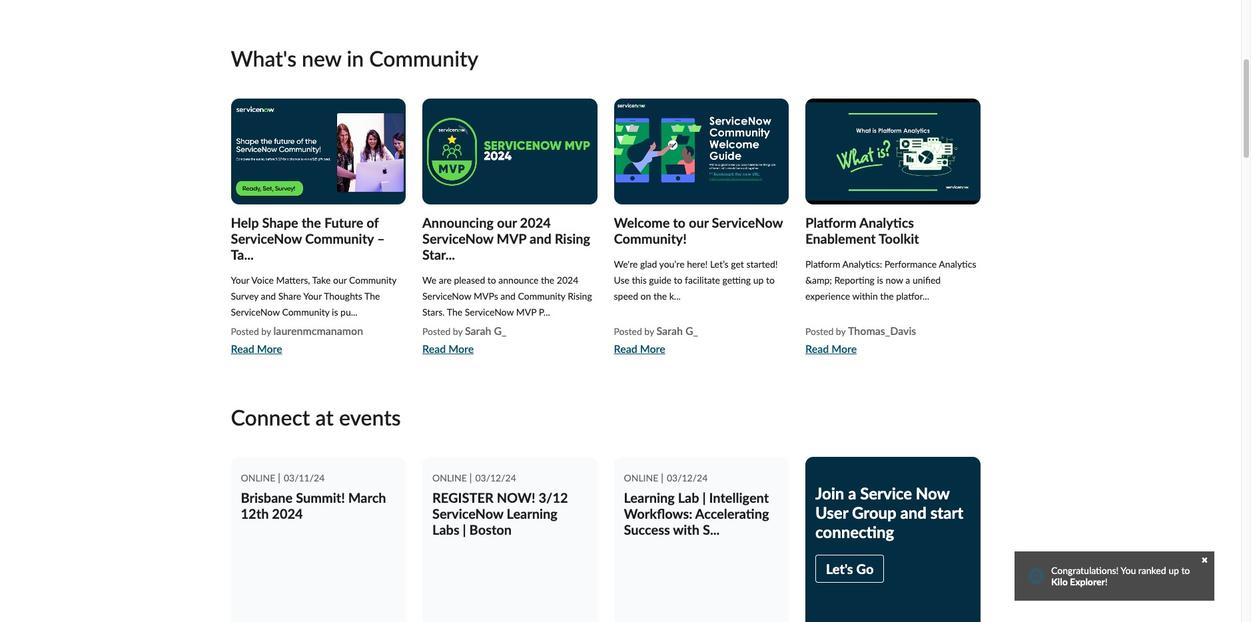 Task type: vqa. For each thing, say whether or not it's contained in the screenshot.
Solutions Popup Button on the top left
no



Task type: locate. For each thing, give the bounding box(es) containing it.
03/12/24 up lab
[[667, 472, 708, 484]]

1 horizontal spatial analytics
[[939, 258, 976, 270]]

read down survey
[[231, 343, 254, 355]]

rising
[[555, 230, 590, 246], [568, 290, 592, 302]]

sarah g_ link down k...
[[656, 324, 698, 337]]

user
[[815, 503, 848, 522]]

0 vertical spatial |
[[702, 490, 706, 506]]

online up register
[[432, 472, 467, 484]]

0 vertical spatial analytics
[[859, 214, 914, 230]]

1 horizontal spatial a
[[906, 274, 910, 286]]

get
[[731, 258, 744, 270]]

0 horizontal spatial a
[[848, 484, 856, 503]]

let's go
[[826, 561, 874, 577]]

1 horizontal spatial learning
[[624, 490, 675, 506]]

by for welcome to our servicenow community!
[[644, 326, 654, 337]]

march
[[348, 490, 386, 506]]

1 horizontal spatial g_
[[685, 324, 698, 337]]

posted by sarah g_ read more down on
[[614, 324, 698, 355]]

posted down experience
[[805, 326, 834, 337]]

1 sarah g_ link from the left
[[465, 324, 507, 337]]

and inside 'your voice matters, take our community survey and share your thoughts the servicenow community is pu...'
[[261, 290, 276, 302]]

getting
[[722, 274, 751, 286]]

sarah down k...
[[656, 324, 683, 337]]

1 03/12/24 from the left
[[475, 472, 516, 484]]

online up workflows:
[[624, 472, 658, 484]]

| inside register now! 3/12 servicenow learning labs | boston
[[463, 522, 466, 538]]

1 vertical spatial rising
[[568, 290, 592, 302]]

up down started!
[[753, 274, 764, 286]]

the inside we are pleased to announce the 2024 servicenow mvps and community rising stars. the servicenow mvp p...
[[541, 274, 554, 286]]

0 vertical spatial platform
[[805, 214, 857, 230]]

g_ for mvp
[[494, 324, 507, 337]]

go
[[856, 561, 874, 577]]

sarah g_ link down mvps
[[465, 324, 507, 337]]

congratulations! you ranked up to kilo explorer !
[[1051, 565, 1190, 588]]

more
[[257, 343, 282, 355], [448, 343, 474, 355], [640, 343, 665, 355], [831, 343, 857, 355]]

1 vertical spatial a
[[848, 484, 856, 503]]

| right labs
[[463, 522, 466, 538]]

read down stars.
[[422, 343, 446, 355]]

your
[[231, 274, 249, 286], [303, 290, 322, 302]]

your voice matters, take our community survey and share your thoughts the servicenow community is pu...
[[231, 274, 396, 318]]

1 horizontal spatial the
[[447, 306, 462, 318]]

read more link down thomas_davis link at the bottom right of the page
[[805, 340, 916, 358]]

is left 'now'
[[877, 274, 883, 286]]

help
[[231, 214, 259, 230]]

0 vertical spatial your
[[231, 274, 249, 286]]

2 horizontal spatial online
[[624, 472, 658, 484]]

platform inside 'platform analytics: performance analytics &amp; reporting is now a unified experience within the platfor...'
[[805, 258, 840, 270]]

1 vertical spatial 2024
[[557, 274, 578, 286]]

to right welcome
[[673, 214, 685, 230]]

let's
[[710, 258, 729, 270]]

posted
[[231, 326, 259, 337], [422, 326, 450, 337], [614, 326, 642, 337], [805, 326, 834, 337]]

2 posted from the left
[[422, 326, 450, 337]]

and down announce
[[500, 290, 516, 302]]

1 horizontal spatial our
[[497, 214, 517, 230]]

up
[[753, 274, 764, 286], [1169, 565, 1179, 576]]

2024 right announce
[[557, 274, 578, 286]]

the right thoughts
[[364, 290, 380, 302]]

×
[[1201, 555, 1208, 566]]

community inside help shape the future of servicenow community – ta...
[[305, 230, 374, 246]]

read inside posted by thomas_davis read more
[[805, 343, 829, 355]]

0 horizontal spatial is
[[332, 306, 338, 318]]

0 horizontal spatial 03/12/24
[[475, 472, 516, 484]]

our inside announcing our 2024 servicenow mvp and rising star...
[[497, 214, 517, 230]]

3 read more link from the left
[[614, 340, 698, 358]]

| right lab
[[702, 490, 706, 506]]

the
[[364, 290, 380, 302], [447, 306, 462, 318]]

mvp up announce
[[497, 230, 526, 246]]

0 horizontal spatial learning
[[507, 506, 557, 522]]

2024 up announce
[[520, 214, 551, 230]]

workflows:
[[624, 506, 692, 522]]

2 horizontal spatial 2024
[[557, 274, 578, 286]]

announcing
[[422, 214, 494, 230]]

analytics up unified
[[939, 258, 976, 270]]

and inside announcing our 2024 servicenow mvp and rising star...
[[530, 230, 551, 246]]

our up "here!"
[[689, 214, 709, 230]]

0 vertical spatial 2024
[[520, 214, 551, 230]]

| inside learning lab | intelligent workflows: accelerating success with s...
[[702, 490, 706, 506]]

sarah for mvp
[[465, 324, 491, 337]]

servicenow inside help shape the future of servicenow community – ta...
[[231, 230, 302, 246]]

mvp inside we are pleased to announce the 2024 servicenow mvps and community rising stars. the servicenow mvp p...
[[516, 306, 536, 318]]

survey
[[231, 290, 258, 302]]

2024 right 12th
[[272, 506, 303, 522]]

posted down survey
[[231, 326, 259, 337]]

read more link down laurenmcmanamon
[[231, 340, 363, 358]]

0 horizontal spatial |
[[463, 522, 466, 538]]

analytics inside the 'platform analytics enablement toolkit'
[[859, 214, 914, 230]]

g_ for community!
[[685, 324, 698, 337]]

3 by from the left
[[644, 326, 654, 337]]

1 vertical spatial platform
[[805, 258, 840, 270]]

by down on
[[644, 326, 654, 337]]

and down voice
[[261, 290, 276, 302]]

1 posted from the left
[[231, 326, 259, 337]]

the right the shape
[[302, 214, 321, 230]]

your down take at the top left
[[303, 290, 322, 302]]

online up "brisbane"
[[241, 472, 275, 484]]

2024
[[520, 214, 551, 230], [557, 274, 578, 286], [272, 506, 303, 522]]

1 horizontal spatial 2024
[[520, 214, 551, 230]]

laurenmcmanamon
[[273, 324, 363, 337]]

1 more from the left
[[257, 343, 282, 355]]

4 posted from the left
[[805, 326, 834, 337]]

more down on
[[640, 343, 665, 355]]

platform analytics enablement toolkit image
[[805, 99, 980, 204]]

our inside welcome to our servicenow community!
[[689, 214, 709, 230]]

read more link
[[231, 340, 363, 358], [422, 340, 507, 358], [614, 340, 698, 358], [805, 340, 916, 358]]

more down thomas_davis link at the bottom right of the page
[[831, 343, 857, 355]]

welcome to our servicenow community!
[[614, 214, 783, 246]]

pleased
[[454, 274, 485, 286]]

4 more from the left
[[831, 343, 857, 355]]

online for brisbane
[[241, 472, 275, 484]]

analytics:
[[842, 258, 882, 270]]

4 by from the left
[[836, 326, 846, 337]]

to inside we are pleased to announce the 2024 servicenow mvps and community rising stars. the servicenow mvp p...
[[487, 274, 496, 286]]

platform analytics enablement toolkit link
[[805, 214, 919, 246]]

0 horizontal spatial online
[[241, 472, 275, 484]]

voice
[[251, 274, 274, 286]]

announcing our 2024 servicenow mvp and rising star...
[[422, 214, 590, 262]]

g_ down the we're glad you're here! let's get started! use this guide to facilitate getting up to speed on the k...
[[685, 324, 698, 337]]

the right stars.
[[447, 306, 462, 318]]

4 read from the left
[[805, 343, 829, 355]]

1 posted by sarah g_ read more from the left
[[422, 324, 507, 355]]

and left start
[[900, 503, 927, 522]]

1 vertical spatial is
[[332, 306, 338, 318]]

share
[[278, 290, 301, 302]]

1 horizontal spatial your
[[303, 290, 322, 302]]

03/12/24
[[475, 472, 516, 484], [667, 472, 708, 484]]

1 horizontal spatial 03/12/24
[[667, 472, 708, 484]]

boston
[[469, 522, 512, 538]]

by inside posted by laurenmcmanamon read more
[[261, 326, 271, 337]]

the down 'now'
[[880, 290, 894, 302]]

up right ranked
[[1169, 565, 1179, 576]]

a right 'now'
[[906, 274, 910, 286]]

2 read from the left
[[422, 343, 446, 355]]

is inside 'platform analytics: performance analytics &amp; reporting is now a unified experience within the platfor...'
[[877, 274, 883, 286]]

platform inside the 'platform analytics enablement toolkit'
[[805, 214, 857, 230]]

by down voice
[[261, 326, 271, 337]]

g_ down we are pleased to announce the 2024 servicenow mvps and community rising stars. the servicenow mvp p...
[[494, 324, 507, 337]]

is
[[877, 274, 883, 286], [332, 306, 338, 318]]

to up mvps
[[487, 274, 496, 286]]

read more link down on
[[614, 340, 698, 358]]

1 horizontal spatial up
[[1169, 565, 1179, 576]]

1 online from the left
[[241, 472, 275, 484]]

2 vertical spatial 2024
[[272, 506, 303, 522]]

rising inside we are pleased to announce the 2024 servicenow mvps and community rising stars. the servicenow mvp p...
[[568, 290, 592, 302]]

the right on
[[653, 290, 667, 302]]

is inside 'your voice matters, take our community survey and share your thoughts the servicenow community is pu...'
[[332, 306, 338, 318]]

1 platform from the top
[[805, 214, 857, 230]]

posted inside posted by thomas_davis read more
[[805, 326, 834, 337]]

analytics up performance
[[859, 214, 914, 230]]

alert containing ×
[[1015, 552, 1214, 616]]

1 horizontal spatial sarah
[[656, 324, 683, 337]]

0 vertical spatial mvp
[[497, 230, 526, 246]]

1 horizontal spatial is
[[877, 274, 883, 286]]

our right announcing at the top left
[[497, 214, 517, 230]]

0 horizontal spatial sarah
[[465, 324, 491, 337]]

alert
[[1015, 552, 1214, 616]]

star...
[[422, 246, 455, 262]]

2 online from the left
[[432, 472, 467, 484]]

2 posted by sarah g_ read more from the left
[[614, 324, 698, 355]]

glad
[[640, 258, 657, 270]]

posted down stars.
[[422, 326, 450, 337]]

1 vertical spatial up
[[1169, 565, 1179, 576]]

more down laurenmcmanamon
[[257, 343, 282, 355]]

community inside we are pleased to announce the 2024 servicenow mvps and community rising stars. the servicenow mvp p...
[[518, 290, 565, 302]]

0 horizontal spatial the
[[364, 290, 380, 302]]

sarah g_ link
[[465, 324, 507, 337], [656, 324, 698, 337]]

platform up &amp; at the right
[[805, 258, 840, 270]]

read down experience
[[805, 343, 829, 355]]

learning lab | intelligent workflows: accelerating success with s...
[[624, 490, 769, 538]]

to down started!
[[766, 274, 775, 286]]

lab
[[678, 490, 699, 506]]

enablement
[[805, 230, 876, 246]]

1 horizontal spatial posted by sarah g_ read more
[[614, 324, 698, 355]]

2 03/12/24 from the left
[[667, 472, 708, 484]]

0 horizontal spatial 2024
[[272, 506, 303, 522]]

mvps
[[474, 290, 498, 302]]

12th
[[241, 506, 269, 522]]

2 g_ from the left
[[685, 324, 698, 337]]

join
[[815, 484, 844, 503]]

servicenow inside welcome to our servicenow community!
[[712, 214, 783, 230]]

1 vertical spatial mvp
[[516, 306, 536, 318]]

the right announce
[[541, 274, 554, 286]]

events
[[339, 404, 401, 430]]

summit!
[[296, 490, 345, 506]]

3 more from the left
[[640, 343, 665, 355]]

mvp
[[497, 230, 526, 246], [516, 306, 536, 318]]

0 vertical spatial a
[[906, 274, 910, 286]]

learning
[[624, 490, 675, 506], [507, 506, 557, 522]]

what's new in community
[[231, 46, 478, 72]]

1 horizontal spatial |
[[702, 490, 706, 506]]

0 horizontal spatial our
[[333, 274, 347, 286]]

1 by from the left
[[261, 326, 271, 337]]

0 horizontal spatial analytics
[[859, 214, 914, 230]]

more down mvps
[[448, 343, 474, 355]]

sarah down mvps
[[465, 324, 491, 337]]

let's
[[826, 561, 853, 577]]

2 platform from the top
[[805, 258, 840, 270]]

0 horizontal spatial posted by sarah g_ read more
[[422, 324, 507, 355]]

2 sarah from the left
[[656, 324, 683, 337]]

2 sarah g_ link from the left
[[656, 324, 698, 337]]

success
[[624, 522, 670, 538]]

posted by sarah g_ read more for announcing our 2024 servicenow mvp and rising star...
[[422, 324, 507, 355]]

by down experience
[[836, 326, 846, 337]]

posted for announcing our 2024 servicenow mvp and rising star...
[[422, 326, 450, 337]]

03/12/24 up now!
[[475, 472, 516, 484]]

s...
[[703, 522, 720, 538]]

by for platform analytics enablement toolkit
[[836, 326, 846, 337]]

sarah
[[465, 324, 491, 337], [656, 324, 683, 337]]

2 by from the left
[[453, 326, 463, 337]]

posted inside posted by laurenmcmanamon read more
[[231, 326, 259, 337]]

your up survey
[[231, 274, 249, 286]]

we
[[422, 274, 436, 286]]

3 online from the left
[[624, 472, 658, 484]]

help shape the future of servicenow community – take our survey! image
[[231, 99, 406, 204]]

1 g_ from the left
[[494, 324, 507, 337]]

1 read from the left
[[231, 343, 254, 355]]

and up announce
[[530, 230, 551, 246]]

more inside posted by laurenmcmanamon read more
[[257, 343, 282, 355]]

mvp left p...
[[516, 306, 536, 318]]

platform up analytics:
[[805, 214, 857, 230]]

by inside posted by thomas_davis read more
[[836, 326, 846, 337]]

0 vertical spatial up
[[753, 274, 764, 286]]

by for announcing our 2024 servicenow mvp and rising star...
[[453, 326, 463, 337]]

1 read more link from the left
[[231, 340, 363, 358]]

posted for platform analytics enablement toolkit
[[805, 326, 834, 337]]

3 posted from the left
[[614, 326, 642, 337]]

g_
[[494, 324, 507, 337], [685, 324, 698, 337]]

1 horizontal spatial sarah g_ link
[[656, 324, 698, 337]]

03/12/24 for lab
[[667, 472, 708, 484]]

0 vertical spatial the
[[364, 290, 380, 302]]

1 vertical spatial analytics
[[939, 258, 976, 270]]

by down pleased
[[453, 326, 463, 337]]

is left "pu..."
[[332, 306, 338, 318]]

to left "×"
[[1181, 565, 1190, 576]]

posted by sarah g_ read more down stars.
[[422, 324, 507, 355]]

1 vertical spatial the
[[447, 306, 462, 318]]

posted down speed
[[614, 326, 642, 337]]

welcome to our servicenow community! image
[[614, 99, 789, 204]]

take
[[312, 274, 331, 286]]

welcome to our servicenow community! link
[[614, 214, 783, 246]]

1 vertical spatial your
[[303, 290, 322, 302]]

1 vertical spatial |
[[463, 522, 466, 538]]

read more link down stars.
[[422, 340, 507, 358]]

0 horizontal spatial up
[[753, 274, 764, 286]]

by
[[261, 326, 271, 337], [453, 326, 463, 337], [644, 326, 654, 337], [836, 326, 846, 337]]

to
[[673, 214, 685, 230], [487, 274, 496, 286], [674, 274, 682, 286], [766, 274, 775, 286], [1181, 565, 1190, 576]]

ranked
[[1138, 565, 1166, 576]]

read down speed
[[614, 343, 637, 355]]

a right join
[[848, 484, 856, 503]]

0 vertical spatial rising
[[555, 230, 590, 246]]

up inside the we're glad you're here! let's get started! use this guide to facilitate getting up to speed on the k...
[[753, 274, 764, 286]]

the
[[302, 214, 321, 230], [541, 274, 554, 286], [653, 290, 667, 302], [880, 290, 894, 302]]

are
[[439, 274, 452, 286]]

0 horizontal spatial sarah g_ link
[[465, 324, 507, 337]]

our up thoughts
[[333, 274, 347, 286]]

0 horizontal spatial g_
[[494, 324, 507, 337]]

0 vertical spatial is
[[877, 274, 883, 286]]

connect
[[231, 404, 310, 430]]

our
[[497, 214, 517, 230], [689, 214, 709, 230], [333, 274, 347, 286]]

2 read more link from the left
[[422, 340, 507, 358]]

1 sarah from the left
[[465, 324, 491, 337]]

2 horizontal spatial our
[[689, 214, 709, 230]]

posted by sarah g_ read more
[[422, 324, 507, 355], [614, 324, 698, 355]]

1 horizontal spatial online
[[432, 472, 467, 484]]



Task type: describe. For each thing, give the bounding box(es) containing it.
labs
[[432, 522, 459, 538]]

2024 inside announcing our 2024 servicenow mvp and rising star...
[[520, 214, 551, 230]]

we're
[[614, 258, 638, 270]]

pu...
[[340, 306, 358, 318]]

shape
[[262, 214, 298, 230]]

k...
[[669, 290, 681, 302]]

in
[[347, 46, 364, 72]]

the inside help shape the future of servicenow community – ta...
[[302, 214, 321, 230]]

brisbane
[[241, 490, 293, 506]]

posted by laurenmcmanamon read more
[[231, 324, 363, 355]]

laurenmcmanamon link
[[273, 324, 363, 337]]

more inside posted by thomas_davis read more
[[831, 343, 857, 355]]

analytics inside 'platform analytics: performance analytics &amp; reporting is now a unified experience within the platfor...'
[[939, 258, 976, 270]]

4 read more link from the left
[[805, 340, 916, 358]]

connect at events
[[231, 404, 401, 430]]

we are pleased to announce the 2024 servicenow mvps and community rising stars. the servicenow mvp p...
[[422, 274, 592, 318]]

register now! 3/12 servicenow learning labs | boston
[[432, 490, 568, 538]]

platform analytics enablement toolkit
[[805, 214, 919, 246]]

you
[[1121, 565, 1136, 576]]

learning inside learning lab | intelligent workflows: accelerating success with s...
[[624, 490, 675, 506]]

experience
[[805, 290, 850, 302]]

the inside the we're glad you're here! let's get started! use this guide to facilitate getting up to speed on the k...
[[653, 290, 667, 302]]

this
[[632, 274, 647, 286]]

platform for platform analytics: performance analytics &amp; reporting is now a unified experience within the platfor...
[[805, 258, 840, 270]]

future
[[324, 214, 363, 230]]

03/11/24
[[284, 472, 325, 484]]

up inside congratulations! you ranked up to kilo explorer !
[[1169, 565, 1179, 576]]

community!
[[614, 230, 687, 246]]

brisbane summit! march 12th 2024
[[241, 490, 386, 522]]

register
[[432, 490, 494, 506]]

the inside 'your voice matters, take our community survey and share your thoughts the servicenow community is pu...'
[[364, 290, 380, 302]]

guide
[[649, 274, 671, 286]]

platform analytics: performance analytics &amp; reporting is now a unified experience within the platfor...
[[805, 258, 976, 302]]

a inside join a service now user group and start connecting
[[848, 484, 856, 503]]

accelerating
[[695, 506, 769, 522]]

kilo
[[1051, 576, 1068, 588]]

thomas_davis link
[[848, 324, 916, 337]]

3 read from the left
[[614, 343, 637, 355]]

start
[[930, 503, 963, 522]]

intelligent
[[709, 490, 769, 506]]

read more link for of
[[231, 340, 363, 358]]

now
[[916, 484, 949, 503]]

p...
[[539, 306, 550, 318]]

ta...
[[231, 246, 254, 262]]

2024 inside we are pleased to announce the 2024 servicenow mvps and community rising stars. the servicenow mvp p...
[[557, 274, 578, 286]]

online for learning
[[624, 472, 658, 484]]

read inside posted by laurenmcmanamon read more
[[231, 343, 254, 355]]

servicenow inside register now! 3/12 servicenow learning labs | boston
[[432, 506, 503, 522]]

–
[[377, 230, 385, 246]]

2 more from the left
[[448, 343, 474, 355]]

0 horizontal spatial your
[[231, 274, 249, 286]]

&amp;
[[805, 274, 832, 286]]

started!
[[746, 258, 778, 270]]

read more link for mvp
[[422, 340, 507, 358]]

new
[[302, 46, 341, 72]]

platform for platform analytics enablement toolkit
[[805, 214, 857, 230]]

to inside congratulations! you ranked up to kilo explorer !
[[1181, 565, 1190, 576]]

read more link for community!
[[614, 340, 698, 358]]

reporting
[[834, 274, 875, 286]]

performance
[[884, 258, 937, 270]]

use
[[614, 274, 629, 286]]

within
[[852, 290, 878, 302]]

mvp inside announcing our 2024 servicenow mvp and rising star...
[[497, 230, 526, 246]]

2024 inside brisbane summit! march 12th 2024
[[272, 506, 303, 522]]

matters,
[[276, 274, 310, 286]]

congratulations!
[[1051, 565, 1119, 576]]

by for help shape the future of servicenow community – ta...
[[261, 326, 271, 337]]

to up k...
[[674, 274, 682, 286]]

the inside we are pleased to announce the 2024 servicenow mvps and community rising stars. the servicenow mvp p...
[[447, 306, 462, 318]]

with
[[673, 522, 699, 538]]

what's
[[231, 46, 296, 72]]

you're
[[659, 258, 685, 270]]

to inside welcome to our servicenow community!
[[673, 214, 685, 230]]

let's go link
[[815, 555, 884, 583]]

speed
[[614, 290, 638, 302]]

online for register
[[432, 472, 467, 484]]

!
[[1105, 576, 1107, 588]]

toolkit
[[879, 230, 919, 246]]

join a service now user group and start connecting
[[815, 484, 963, 542]]

we're glad you're here! let's get started! use this guide to facilitate getting up to speed on the k...
[[614, 258, 778, 302]]

sarah g_ link for community!
[[656, 324, 698, 337]]

and inside we are pleased to announce the 2024 servicenow mvps and community rising stars. the servicenow mvp p...
[[500, 290, 516, 302]]

3/12
[[539, 490, 568, 506]]

posted by sarah g_ read more for welcome to our servicenow community!
[[614, 324, 698, 355]]

group
[[852, 503, 896, 522]]

at
[[315, 404, 334, 430]]

sarah g_ link for mvp
[[465, 324, 507, 337]]

service
[[860, 484, 912, 503]]

and inside join a service now user group and start connecting
[[900, 503, 927, 522]]

now!
[[497, 490, 535, 506]]

learning inside register now! 3/12 servicenow learning labs | boston
[[507, 506, 557, 522]]

of
[[367, 214, 379, 230]]

help shape the future of servicenow community – ta... link
[[231, 214, 385, 262]]

rising inside announcing our 2024 servicenow mvp and rising star...
[[555, 230, 590, 246]]

thomas_davis
[[848, 324, 916, 337]]

unified
[[913, 274, 941, 286]]

stars.
[[422, 306, 445, 318]]

announcing our 2024 servicenow mvp and rising star awardees image
[[422, 99, 597, 204]]

posted for welcome to our servicenow community!
[[614, 326, 642, 337]]

facilitate
[[685, 274, 720, 286]]

on
[[641, 290, 651, 302]]

servicenow inside announcing our 2024 servicenow mvp and rising star...
[[422, 230, 493, 246]]

servicenow inside 'your voice matters, take our community survey and share your thoughts the servicenow community is pu...'
[[231, 306, 280, 318]]

now
[[886, 274, 903, 286]]

announce
[[498, 274, 539, 286]]

03/12/24 for now!
[[475, 472, 516, 484]]

our inside 'your voice matters, take our community survey and share your thoughts the servicenow community is pu...'
[[333, 274, 347, 286]]

sarah for community!
[[656, 324, 683, 337]]

posted for help shape the future of servicenow community – ta...
[[231, 326, 259, 337]]

here!
[[687, 258, 708, 270]]

welcome
[[614, 214, 670, 230]]

the inside 'platform analytics: performance analytics &amp; reporting is now a unified experience within the platfor...'
[[880, 290, 894, 302]]

a inside 'platform analytics: performance analytics &amp; reporting is now a unified experience within the platfor...'
[[906, 274, 910, 286]]



